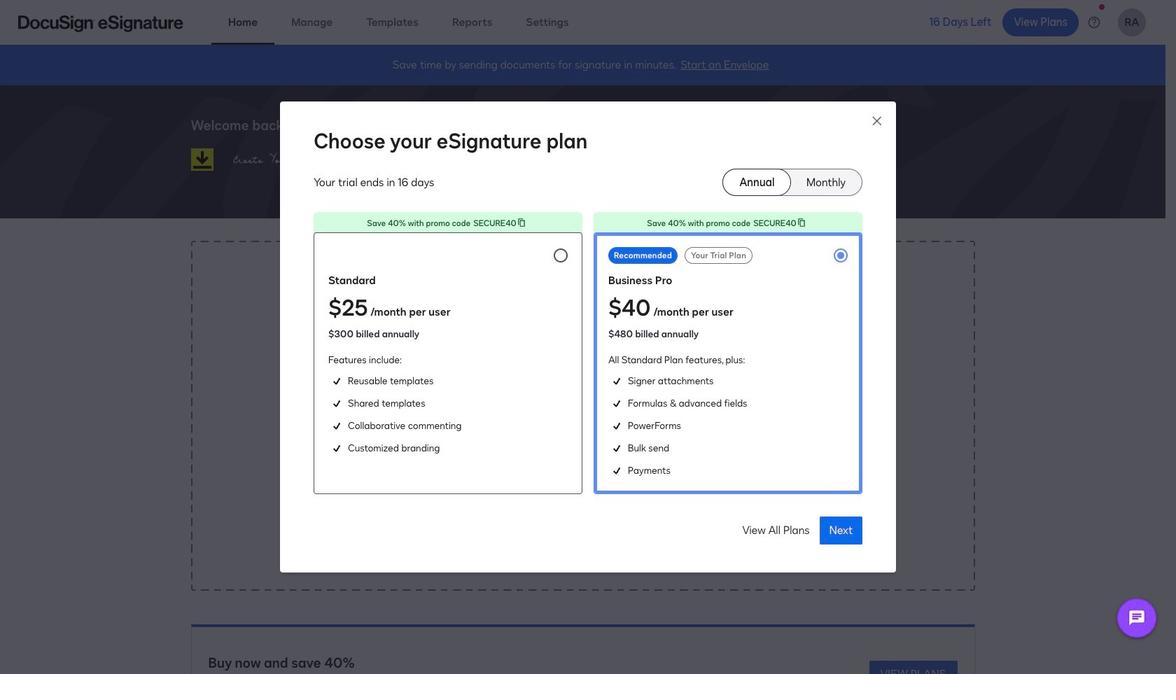 Task type: vqa. For each thing, say whether or not it's contained in the screenshot.
trash image
no



Task type: locate. For each thing, give the bounding box(es) containing it.
docusign esignature image
[[18, 15, 183, 32]]

None radio
[[791, 169, 862, 195]]

dialog
[[0, 0, 1176, 674]]

option group
[[723, 169, 863, 196]]

docusignlogo image
[[191, 148, 213, 171]]

None radio
[[724, 169, 791, 195], [314, 232, 583, 494], [594, 232, 863, 494], [724, 169, 791, 195], [314, 232, 583, 494], [594, 232, 863, 494]]



Task type: describe. For each thing, give the bounding box(es) containing it.
copy the promo code of standard plan image
[[517, 218, 526, 228]]

copy the promo code of business pro plan image
[[797, 218, 806, 228]]



